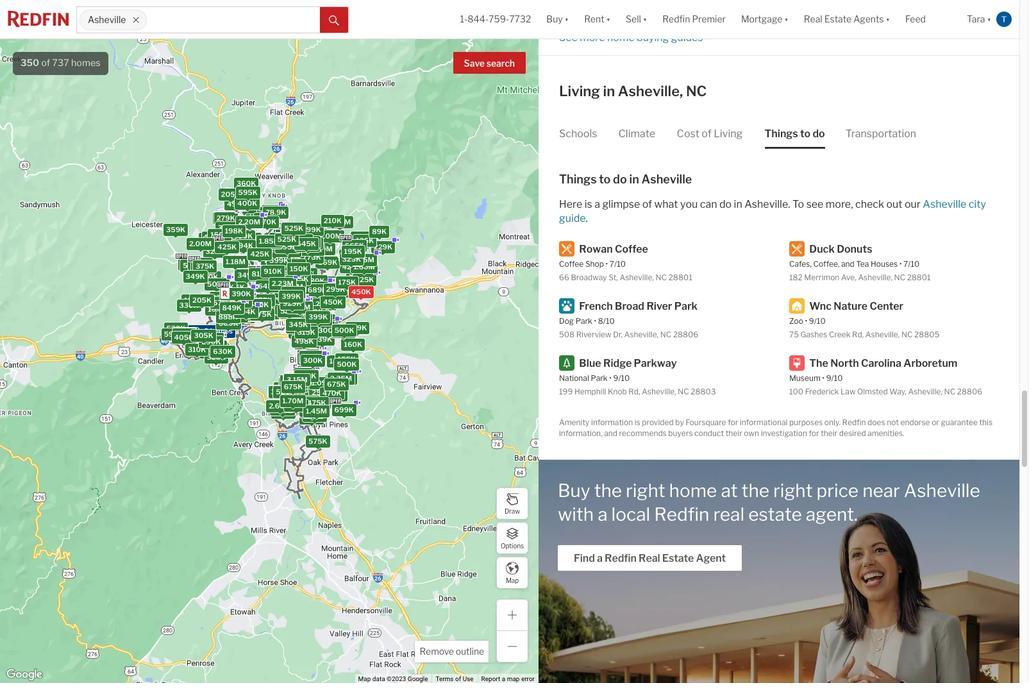Task type: locate. For each thing, give the bounding box(es) containing it.
of inside "element"
[[702, 127, 712, 140]]

28806 inside dog park • 8 /10 508 riverview dr, asheville, nc 28806
[[673, 330, 699, 339]]

schools element
[[559, 117, 597, 149]]

gashes
[[801, 330, 828, 339]]

and inside amenity information is provided by foursquare for informational purposes only. redfin does not endorse or guarantee this information, and recommends buyers conduct their own investigation for their desired amenities.
[[604, 428, 618, 438]]

350k down 927k
[[299, 244, 318, 253]]

150k down 225k
[[211, 230, 229, 239]]

/10 inside dog park • 8 /10 508 riverview dr, asheville, nc 28806
[[603, 316, 615, 326]]

1.20m
[[354, 233, 375, 242], [269, 245, 290, 254], [285, 293, 306, 302], [290, 303, 311, 312]]

to
[[793, 198, 804, 211]]

law
[[841, 387, 856, 396]]

redfin
[[663, 14, 690, 25], [843, 418, 866, 427], [654, 503, 710, 525], [605, 552, 637, 565]]

565k up the 3 homes
[[218, 318, 238, 326]]

rowan
[[579, 243, 613, 256]]

85k up 949k
[[230, 283, 245, 292]]

349k down 410k
[[186, 272, 205, 281]]

2.00m down 210k
[[319, 232, 342, 240]]

0 vertical spatial things
[[765, 127, 798, 140]]

1 vertical spatial 498k
[[295, 337, 314, 346]]

▾ up see
[[565, 14, 569, 25]]

430k
[[238, 198, 257, 207], [240, 309, 259, 318]]

buy inside dropdown button
[[547, 14, 563, 25]]

499k
[[227, 199, 247, 208], [227, 199, 247, 208], [206, 238, 225, 247], [235, 296, 255, 305], [304, 339, 323, 348]]

0 vertical spatial for
[[728, 418, 738, 427]]

remove
[[420, 646, 454, 657]]

0 vertical spatial 625k
[[255, 250, 274, 259]]

redfin right 'find'
[[605, 552, 637, 565]]

redfin left real
[[654, 503, 710, 525]]

1.85m
[[259, 237, 280, 246]]

• inside coffee shop • 7 /10 66 broadway st, asheville, nc 28801
[[606, 259, 608, 269]]

295k
[[297, 238, 316, 247], [287, 401, 306, 410]]

find
[[574, 552, 595, 565]]

1 vertical spatial estate
[[662, 552, 694, 565]]

775k down 927k
[[303, 253, 321, 262]]

175k down 440k
[[338, 278, 356, 287]]

0 vertical spatial to
[[801, 127, 811, 140]]

of left use
[[455, 675, 461, 683]]

real down local
[[639, 552, 660, 565]]

0 vertical spatial 795k
[[264, 256, 283, 265]]

1 vertical spatial homes
[[210, 327, 233, 336]]

do for things to do in asheville
[[613, 172, 627, 186]]

0 vertical spatial 800k
[[258, 278, 277, 287]]

of for 737
[[41, 57, 50, 69]]

1 ▾ from the left
[[565, 14, 569, 25]]

2 vertical spatial 525k
[[183, 261, 202, 270]]

865k down 1.70m
[[274, 408, 293, 417]]

0 vertical spatial 645k
[[297, 240, 316, 249]]

our
[[905, 198, 921, 211]]

things
[[765, 127, 798, 140], [559, 172, 597, 186]]

▾ right the agents
[[886, 14, 890, 25]]

519k down 440k
[[349, 271, 367, 280]]

1 horizontal spatial things
[[765, 127, 798, 140]]

1 vertical spatial 1.75m
[[354, 256, 374, 265]]

450k
[[352, 288, 371, 297], [239, 297, 259, 306], [323, 297, 343, 306], [278, 304, 297, 313], [306, 321, 325, 330], [312, 329, 331, 338], [205, 342, 225, 351], [297, 371, 316, 380], [326, 390, 345, 399]]

565k up 440k
[[345, 241, 364, 250]]

rent
[[584, 14, 605, 25]]

775k down 294k
[[233, 258, 252, 267]]

9 for the north carolina arboretum
[[827, 374, 832, 383]]

1 vertical spatial buy
[[558, 480, 591, 502]]

175k down 225k
[[219, 223, 237, 232]]

0 vertical spatial 470k
[[238, 198, 257, 207]]

and down information
[[604, 428, 618, 438]]

living
[[559, 83, 600, 100], [714, 127, 743, 140]]

1 horizontal spatial do
[[720, 198, 732, 211]]

875k down the 869k
[[318, 278, 337, 287]]

1 horizontal spatial 150k
[[290, 264, 308, 273]]

0 vertical spatial 519k
[[228, 200, 246, 209]]

0 horizontal spatial 1.75m
[[277, 228, 297, 237]]

4 ▾ from the left
[[785, 14, 789, 25]]

0 vertical spatial 355k
[[244, 292, 263, 301]]

0 vertical spatial rd,
[[853, 330, 864, 339]]

living right cost
[[714, 127, 743, 140]]

right up the estate
[[774, 480, 813, 502]]

asheville, down center
[[866, 330, 900, 339]]

1 vertical spatial 295k
[[287, 401, 306, 410]]

2 ▾ from the left
[[607, 14, 611, 25]]

1 right from the left
[[626, 480, 666, 502]]

150k
[[211, 230, 229, 239], [290, 264, 308, 273]]

435k
[[252, 268, 271, 277], [296, 387, 315, 396]]

80k
[[308, 307, 323, 316]]

estate left the agents
[[825, 14, 852, 25]]

asheville right near
[[904, 480, 981, 502]]

3.85m
[[286, 375, 308, 383]]

▾ for tara ▾
[[988, 14, 992, 25]]

houses
[[871, 259, 898, 269]]

150k down '2.50m'
[[290, 264, 308, 273]]

315k up 585k
[[219, 222, 237, 231]]

1 horizontal spatial is
[[635, 418, 641, 427]]

0 horizontal spatial 470k
[[238, 198, 257, 207]]

parkway
[[634, 358, 677, 370]]

asheville, down houses
[[858, 273, 893, 282]]

2 28801 from the left
[[907, 273, 931, 282]]

to inside things to do element
[[801, 127, 811, 140]]

519k up 225k
[[228, 200, 246, 209]]

355k up 649k
[[307, 311, 326, 320]]

living inside "element"
[[714, 127, 743, 140]]

1 vertical spatial 1.45m
[[306, 407, 327, 416]]

1 vertical spatial 360k
[[283, 377, 302, 386]]

1 vertical spatial home
[[669, 480, 717, 502]]

0 vertical spatial coffee
[[615, 243, 648, 256]]

to for things to do in asheville
[[599, 172, 611, 186]]

1 horizontal spatial in
[[630, 172, 639, 186]]

205k up 393k
[[217, 213, 236, 222]]

do left transportation
[[813, 127, 825, 140]]

0 vertical spatial 690k
[[265, 274, 284, 283]]

610k down 290k
[[202, 348, 220, 357]]

buy up with
[[558, 480, 591, 502]]

595k
[[238, 188, 258, 197], [309, 285, 328, 294], [236, 310, 255, 319], [164, 330, 183, 339]]

89k
[[372, 227, 387, 236]]

of for use
[[455, 675, 461, 683]]

asheville, right the way,
[[909, 387, 943, 396]]

redfin inside amenity information is provided by foursquare for informational purposes only. redfin does not endorse or guarantee this information, and recommends buyers conduct their own investigation for their desired amenities.
[[843, 418, 866, 427]]

9 inside the zoo • 9 /10 75 gashes creek rd, asheville, nc 28805
[[809, 316, 814, 326]]

280k
[[207, 301, 227, 310]]

155k
[[338, 355, 356, 364]]

315k
[[219, 222, 237, 231], [291, 275, 309, 284], [262, 287, 280, 296], [297, 328, 315, 337]]

None search field
[[147, 7, 320, 33]]

2 vertical spatial park
[[591, 374, 608, 383]]

1 horizontal spatial 28806
[[957, 387, 983, 396]]

795k up "1.28m"
[[280, 273, 299, 282]]

365k
[[215, 287, 234, 296], [234, 312, 253, 321], [313, 316, 333, 325], [288, 322, 307, 331], [300, 354, 320, 363]]

205k up 225k
[[221, 190, 240, 199]]

0 vertical spatial 3
[[267, 274, 272, 282]]

nc
[[686, 83, 707, 100], [656, 273, 667, 282], [894, 273, 906, 282], [660, 330, 672, 339], [902, 330, 913, 339], [678, 387, 689, 396], [945, 387, 956, 396]]

the
[[594, 480, 622, 502], [742, 480, 770, 502]]

530k
[[275, 385, 294, 394]]

way,
[[890, 387, 907, 396]]

422k
[[238, 198, 257, 207]]

7
[[610, 259, 615, 269], [904, 259, 908, 269]]

1 vertical spatial 600k
[[219, 319, 238, 328]]

units
[[273, 274, 291, 282], [273, 280, 291, 289], [234, 295, 252, 304], [252, 298, 269, 307]]

440k
[[342, 251, 362, 260]]

380k
[[199, 273, 218, 282]]

1 horizontal spatial 270k
[[296, 328, 315, 337]]

climate
[[619, 127, 656, 140]]

/10 inside museum • 9 /10 100 frederick law olmsted way, asheville, nc 28806
[[832, 374, 843, 383]]

nc left the "28803"
[[678, 387, 689, 396]]

1 vertical spatial 875k
[[218, 313, 237, 322]]

7 up st,
[[610, 259, 615, 269]]

park for french broad river park
[[576, 316, 593, 326]]

0 horizontal spatial 498k
[[239, 303, 258, 312]]

1 horizontal spatial 349k
[[238, 271, 257, 280]]

9 inside museum • 9 /10 100 frederick law olmsted way, asheville, nc 28806
[[827, 374, 832, 383]]

real inside dropdown button
[[804, 14, 823, 25]]

park inside dog park • 8 /10 508 riverview dr, asheville, nc 28806
[[576, 316, 593, 326]]

849k
[[260, 238, 279, 247], [222, 303, 242, 312], [202, 334, 221, 343]]

user photo image
[[997, 12, 1012, 27]]

foursquare
[[686, 418, 726, 427]]

700k
[[266, 286, 286, 295], [278, 388, 297, 397], [314, 398, 333, 407]]

of
[[41, 57, 50, 69], [702, 127, 712, 140], [642, 198, 652, 211], [455, 675, 461, 683]]

365k down 297k
[[313, 316, 333, 325]]

asheville up what
[[642, 172, 692, 186]]

living in asheville, nc
[[559, 83, 707, 100]]

1 vertical spatial 849k
[[222, 303, 242, 312]]

28806 up the guarantee
[[957, 387, 983, 396]]

what
[[655, 198, 678, 211]]

387k
[[302, 353, 321, 362]]

sell
[[626, 14, 641, 25]]

cost of living element
[[677, 117, 743, 149]]

1.60m up the 869k
[[311, 244, 333, 253]]

0 horizontal spatial 360k
[[237, 179, 256, 188]]

500k down 1.07m
[[309, 292, 329, 300]]

0 horizontal spatial living
[[559, 83, 600, 100]]

0 vertical spatial 205k
[[221, 190, 240, 199]]

685k up 105k
[[272, 293, 291, 302]]

460k
[[253, 290, 272, 299], [284, 380, 304, 389]]

1 vertical spatial 500k
[[335, 326, 354, 335]]

270k up 160k on the left of the page
[[348, 324, 367, 333]]

0 vertical spatial do
[[813, 127, 825, 140]]

nc left 28805
[[902, 330, 913, 339]]

0 vertical spatial 875k
[[318, 278, 337, 287]]

options button
[[496, 522, 529, 554]]

355k up 449k
[[244, 292, 263, 301]]

695k up 105k
[[265, 293, 285, 302]]

2 horizontal spatial 9
[[827, 374, 832, 383]]

819k
[[242, 306, 260, 315]]

things for things to do
[[765, 127, 798, 140]]

map left data
[[358, 675, 371, 683]]

map inside button
[[506, 576, 519, 584]]

0 horizontal spatial 799k
[[201, 335, 220, 344]]

nc down houses
[[894, 273, 906, 282]]

1 vertical spatial 399k
[[282, 292, 301, 301]]

825k
[[272, 234, 291, 243]]

6 ▾ from the left
[[988, 14, 992, 25]]

28806
[[673, 330, 699, 339], [957, 387, 983, 396]]

625k down 1.85m
[[255, 250, 274, 259]]

their down only.
[[821, 428, 838, 438]]

690k
[[265, 274, 284, 283], [300, 397, 319, 406]]

0 horizontal spatial 849k
[[202, 334, 221, 343]]

0 vertical spatial real
[[804, 14, 823, 25]]

0 vertical spatial 685k
[[259, 278, 279, 287]]

things to do element
[[765, 117, 825, 149]]

coffee inside coffee shop • 7 /10 66 broadway st, asheville, nc 28801
[[559, 259, 584, 269]]

3 for 3 homes
[[204, 327, 209, 336]]

coffee up coffee shop • 7 /10 66 broadway st, asheville, nc 28801
[[615, 243, 648, 256]]

nc inside cafes, coffee, and tea houses • 7 /10 182 merrimon ave, asheville, nc 28801
[[894, 273, 906, 282]]

park up riverview
[[576, 316, 593, 326]]

a inside buy the right home at the right price near asheville with a local redfin real estate agent.
[[598, 503, 608, 525]]

1 horizontal spatial 625k
[[275, 283, 294, 292]]

66
[[559, 273, 570, 282]]

0 horizontal spatial 533k
[[166, 324, 186, 333]]

park for blue ridge parkway
[[591, 374, 608, 383]]

599k up 2.23m
[[275, 269, 294, 278]]

446k
[[230, 240, 249, 249]]

310k down 305k
[[188, 345, 206, 354]]

289k
[[251, 268, 270, 277]]

470k up 495k
[[284, 230, 303, 239]]

2 horizontal spatial do
[[813, 127, 825, 140]]

0 horizontal spatial 7
[[610, 259, 615, 269]]

the right "at"
[[742, 480, 770, 502]]

3.15m
[[287, 375, 308, 384]]

glimpse
[[603, 198, 640, 211]]

1 vertical spatial 470k
[[284, 230, 303, 239]]

rd,
[[853, 330, 864, 339], [629, 387, 640, 396]]

480k
[[228, 241, 248, 250], [291, 328, 311, 337]]

1 28801 from the left
[[669, 273, 693, 282]]

rd, right knob
[[629, 387, 640, 396]]

3.40m
[[271, 387, 294, 396]]

park inside national park • 9 /10 199 hemphill knob rd, asheville, nc 28803
[[591, 374, 608, 383]]

▾ for mortgage ▾
[[785, 14, 789, 25]]

hemphill
[[575, 387, 606, 396]]

2 vertical spatial 849k
[[202, 334, 221, 343]]

28806 inside museum • 9 /10 100 frederick law olmsted way, asheville, nc 28806
[[957, 387, 983, 396]]

600k
[[181, 260, 201, 269], [219, 319, 238, 328]]

0 vertical spatial 650k
[[295, 269, 315, 278]]

1.75m down 135k
[[354, 256, 374, 265]]

7732
[[509, 14, 531, 25]]

0 vertical spatial 865k
[[235, 203, 254, 212]]

2 333k from the top
[[175, 330, 194, 339]]

asheville, right dr,
[[625, 330, 659, 339]]

2 horizontal spatial 565k
[[345, 241, 364, 250]]

creek
[[829, 330, 851, 339]]

olmsted
[[858, 387, 888, 396]]

500k up "4.35m"
[[337, 360, 357, 369]]

▾ for sell ▾
[[643, 14, 647, 25]]

dog park • 8 /10 508 riverview dr, asheville, nc 28806
[[559, 316, 699, 339]]

homes
[[71, 57, 101, 69], [210, 327, 233, 336]]

0 vertical spatial 28806
[[673, 330, 699, 339]]

800k down 815k
[[258, 278, 277, 287]]

2 horizontal spatial in
[[734, 198, 743, 211]]

75k
[[266, 209, 281, 218], [235, 241, 249, 250]]

/10 inside the zoo • 9 /10 75 gashes creek rd, asheville, nc 28805
[[814, 316, 826, 326]]

0 vertical spatial 150k
[[211, 230, 229, 239]]

1 7 from the left
[[610, 259, 615, 269]]

2 right from the left
[[774, 480, 813, 502]]

nc inside national park • 9 /10 199 hemphill knob rd, asheville, nc 28803
[[678, 387, 689, 396]]

0 horizontal spatial 895k
[[254, 269, 274, 278]]

685k down 910k
[[259, 278, 279, 287]]

1 horizontal spatial 865k
[[274, 408, 293, 417]]

map for map
[[506, 576, 519, 584]]

1 horizontal spatial right
[[774, 480, 813, 502]]

asheville, inside museum • 9 /10 100 frederick law olmsted way, asheville, nc 28806
[[909, 387, 943, 396]]

330k up 294k
[[234, 232, 253, 241]]

2 vertical spatial 470k
[[322, 389, 342, 398]]

424k
[[238, 198, 257, 207]]

blue ridge parkway
[[579, 358, 677, 370]]

buy for buy ▾
[[547, 14, 563, 25]]

270k
[[348, 324, 367, 333], [296, 328, 315, 337], [178, 329, 197, 338]]

and
[[842, 259, 855, 269], [604, 428, 618, 438]]

redfin up desired
[[843, 418, 866, 427]]

2 7 from the left
[[904, 259, 908, 269]]

sell ▾ button
[[618, 0, 655, 38]]

buy inside buy the right home at the right price near asheville with a local redfin real estate agent.
[[558, 480, 591, 502]]

3 ▾ from the left
[[643, 14, 647, 25]]

800k right 235k at bottom
[[334, 406, 354, 415]]

0 vertical spatial in
[[603, 83, 615, 100]]

508
[[559, 330, 575, 339]]

to
[[801, 127, 811, 140], [599, 172, 611, 186]]

85k up 170k
[[264, 206, 279, 215]]

their left own
[[726, 428, 743, 438]]

1 vertical spatial living
[[714, 127, 743, 140]]

asheville, inside cafes, coffee, and tea houses • 7 /10 182 merrimon ave, asheville, nc 28801
[[858, 273, 893, 282]]

find a redfin real estate agent
[[574, 552, 726, 565]]

294k
[[234, 241, 253, 250]]

399k up 649k
[[309, 312, 328, 321]]

climate element
[[619, 117, 656, 149]]

399k up the 3 units
[[267, 264, 287, 273]]

0 horizontal spatial estate
[[662, 552, 694, 565]]

0 horizontal spatial 875k
[[218, 313, 237, 322]]

0 horizontal spatial the
[[594, 480, 622, 502]]

1 vertical spatial 610k
[[202, 348, 220, 357]]

• up frederick
[[823, 374, 825, 383]]

740k
[[302, 414, 321, 423]]

see
[[807, 198, 824, 211]]

1.45m down 332k
[[306, 407, 327, 416]]

buy up see
[[547, 14, 563, 25]]

▾ right tara
[[988, 14, 992, 25]]

0 horizontal spatial 9
[[614, 374, 619, 383]]

home left "at"
[[669, 480, 717, 502]]

asheville,
[[618, 83, 683, 100], [620, 273, 654, 282], [858, 273, 893, 282], [625, 330, 659, 339], [866, 330, 900, 339], [642, 387, 676, 396], [909, 387, 943, 396]]

1 horizontal spatial 28801
[[907, 273, 931, 282]]

for
[[728, 418, 738, 427], [809, 428, 819, 438]]

1 horizontal spatial home
[[669, 480, 717, 502]]

0 horizontal spatial 349k
[[186, 272, 205, 281]]

0 vertical spatial 1.45m
[[264, 246, 285, 255]]

investigation
[[761, 428, 808, 438]]

9 inside national park • 9 /10 199 hemphill knob rd, asheville, nc 28803
[[614, 374, 619, 383]]

0 horizontal spatial home
[[607, 32, 635, 44]]

asheville inside buy the right home at the right price near asheville with a local redfin real estate agent.
[[904, 480, 981, 502]]

of right cost
[[702, 127, 712, 140]]

1 horizontal spatial 348k
[[309, 283, 328, 292]]

living up schools element
[[559, 83, 600, 100]]

349k
[[238, 271, 257, 280], [186, 272, 205, 281]]

1.75m up 495k
[[277, 228, 297, 237]]

0 horizontal spatial 800k
[[258, 278, 277, 287]]

0 horizontal spatial and
[[604, 428, 618, 438]]

data
[[373, 675, 385, 683]]

/10 inside coffee shop • 7 /10 66 broadway st, asheville, nc 28801
[[615, 259, 626, 269]]

of left what
[[642, 198, 652, 211]]

blue
[[579, 358, 601, 370]]

1 vertical spatial 690k
[[300, 397, 319, 406]]

report a map error link
[[481, 675, 535, 683]]

redfin premier
[[663, 14, 726, 25]]

/10 up the gashes
[[814, 316, 826, 326]]

/10 right houses
[[908, 259, 920, 269]]

599k up '383k'
[[269, 256, 289, 265]]

mortgage ▾ button
[[734, 0, 797, 38]]

homes right 737
[[71, 57, 101, 69]]



Task type: vqa. For each thing, say whether or not it's contained in the screenshot.
the top '25,'
no



Task type: describe. For each thing, give the bounding box(es) containing it.
1 vertical spatial 355k
[[307, 311, 326, 320]]

/10 inside cafes, coffee, and tea houses • 7 /10 182 merrimon ave, asheville, nc 28801
[[908, 259, 920, 269]]

1 vertical spatial in
[[630, 172, 639, 186]]

1 horizontal spatial 800k
[[334, 406, 354, 415]]

asheville, inside national park • 9 /10 199 hemphill knob rd, asheville, nc 28803
[[642, 387, 676, 396]]

0 vertical spatial homes
[[71, 57, 101, 69]]

0 horizontal spatial 690k
[[265, 274, 284, 283]]

redfin premier button
[[655, 0, 734, 38]]

coffee shop • 7 /10 66 broadway st, asheville, nc 28801
[[559, 259, 693, 282]]

• inside cafes, coffee, and tea houses • 7 /10 182 merrimon ave, asheville, nc 28801
[[900, 259, 902, 269]]

• inside national park • 9 /10 199 hemphill knob rd, asheville, nc 28803
[[609, 374, 612, 383]]

7 inside cafes, coffee, and tea houses • 7 /10 182 merrimon ave, asheville, nc 28801
[[904, 259, 908, 269]]

1 their from the left
[[726, 428, 743, 438]]

homes inside "map" region
[[210, 327, 233, 336]]

1 vertical spatial 625k
[[275, 283, 294, 292]]

9 for wnc nature center
[[809, 316, 814, 326]]

1 vertical spatial 430k
[[240, 309, 259, 318]]

0 vertical spatial 1.60m
[[311, 244, 333, 253]]

2 vertical spatial do
[[720, 198, 732, 211]]

1 vertical spatial 348k
[[230, 297, 249, 306]]

amenity
[[559, 418, 590, 427]]

1 333k from the top
[[175, 330, 194, 339]]

198k
[[225, 226, 243, 235]]

1 horizontal spatial 565k
[[254, 250, 274, 259]]

1 horizontal spatial 519k
[[349, 271, 367, 280]]

689k
[[308, 285, 327, 294]]

1 horizontal spatial 1.75m
[[354, 256, 374, 265]]

5 ▾ from the left
[[886, 14, 890, 25]]

0 vertical spatial 430k
[[238, 198, 257, 207]]

1 horizontal spatial for
[[809, 428, 819, 438]]

see more home buying guides
[[559, 32, 703, 44]]

549k up 929k
[[278, 286, 298, 295]]

1.18m
[[226, 257, 246, 266]]

695k down 433k
[[240, 218, 260, 227]]

419k
[[230, 296, 248, 305]]

400k up 160k on the left of the page
[[334, 327, 354, 336]]

▾ for buy ▾
[[565, 14, 569, 25]]

0 vertical spatial 348k
[[309, 283, 328, 292]]

2 vertical spatial in
[[734, 198, 743, 211]]

ridge
[[604, 358, 632, 370]]

4.00m
[[282, 378, 305, 387]]

323k up the 888k
[[209, 299, 228, 308]]

dr,
[[613, 330, 623, 339]]

cafes,
[[790, 259, 812, 269]]

695k up 1.85m
[[257, 215, 276, 223]]

1 vertical spatial 460k
[[284, 380, 304, 389]]

1 vertical spatial 310k
[[188, 345, 206, 354]]

st,
[[609, 273, 618, 282]]

carolina
[[861, 358, 902, 370]]

195k
[[344, 247, 362, 256]]

©2023
[[387, 675, 406, 683]]

guide
[[559, 213, 586, 225]]

780k
[[264, 274, 283, 283]]

3.95m
[[271, 387, 293, 396]]

323k down 585k
[[206, 247, 224, 256]]

0 horizontal spatial 75k
[[235, 241, 249, 250]]

2.20m
[[238, 217, 260, 226]]

1-844-759-7732
[[460, 14, 531, 25]]

can
[[700, 198, 717, 211]]

649k
[[313, 323, 332, 332]]

frederick
[[805, 387, 839, 396]]

398k
[[272, 287, 292, 296]]

map for map data ©2023 google
[[358, 675, 371, 683]]

393k
[[218, 223, 237, 232]]

2 horizontal spatial 270k
[[348, 324, 367, 333]]

0 horizontal spatial 2.00m
[[189, 239, 212, 248]]

sell ▾ button
[[626, 0, 647, 38]]

2 the from the left
[[742, 480, 770, 502]]

river
[[647, 300, 672, 313]]

conduct
[[695, 428, 724, 438]]

1 horizontal spatial 645k
[[297, 240, 316, 249]]

330k right 495k
[[301, 238, 321, 247]]

365k up the 735k
[[300, 354, 320, 363]]

google image
[[3, 666, 46, 683]]

▾ for rent ▾
[[607, 14, 611, 25]]

buy for buy the right home at the right price near asheville with a local redfin real estate agent.
[[558, 480, 591, 502]]

400k down 190k
[[300, 351, 320, 360]]

0 horizontal spatial 85k
[[230, 283, 245, 292]]

350
[[21, 57, 39, 69]]

323k left 305k
[[175, 329, 193, 338]]

• inside the zoo • 9 /10 75 gashes creek rd, asheville, nc 28805
[[805, 316, 808, 326]]

0 vertical spatial 75k
[[266, 209, 281, 218]]

1 vertical spatial 439k
[[313, 335, 332, 344]]

0 vertical spatial 350k
[[299, 244, 318, 253]]

400k down 422k
[[249, 212, 269, 221]]

1 horizontal spatial 2
[[246, 298, 250, 307]]

1 vertical spatial 650k
[[229, 311, 249, 320]]

1 horizontal spatial 775k
[[303, 253, 321, 262]]

0 vertical spatial living
[[559, 83, 600, 100]]

330k down 1.03m
[[298, 287, 318, 296]]

information,
[[559, 428, 603, 438]]

remove asheville image
[[132, 16, 140, 24]]

0 horizontal spatial 2
[[228, 295, 233, 304]]

1 vertical spatial 865k
[[274, 408, 293, 417]]

asheville right the our
[[923, 198, 967, 211]]

340k
[[295, 288, 315, 297]]

nc up cost
[[686, 83, 707, 100]]

0 horizontal spatial 355k
[[244, 292, 263, 301]]

0 vertical spatial 295k
[[297, 238, 316, 247]]

premier
[[692, 14, 726, 25]]

0 vertical spatial 500k
[[309, 292, 329, 300]]

nc inside the zoo • 9 /10 75 gashes creek rd, asheville, nc 28805
[[902, 330, 913, 339]]

449k
[[242, 303, 261, 312]]

365k down 959k
[[288, 322, 307, 331]]

buy ▾ button
[[547, 0, 569, 38]]

tara ▾
[[967, 14, 992, 25]]

770k
[[328, 377, 347, 386]]

ave,
[[842, 273, 857, 282]]

455k
[[215, 283, 234, 292]]

north
[[831, 358, 859, 370]]

search
[[487, 58, 515, 69]]

400k up 433k
[[238, 199, 257, 208]]

1-844-759-7732 link
[[460, 14, 531, 25]]

mortgage ▾ button
[[741, 0, 789, 38]]

save search
[[464, 58, 515, 69]]

1.03m
[[289, 273, 311, 282]]

home inside buy the right home at the right price near asheville with a local redfin real estate agent.
[[669, 480, 717, 502]]

real
[[714, 503, 745, 525]]

410k
[[194, 263, 212, 272]]

495k
[[278, 243, 297, 251]]

315k up 190k
[[297, 328, 315, 337]]

tara
[[967, 14, 986, 25]]

1 vertical spatial 799k
[[201, 335, 220, 344]]

transportation element
[[846, 117, 917, 149]]

rd, inside the zoo • 9 /10 75 gashes creek rd, asheville, nc 28805
[[853, 330, 864, 339]]

1 horizontal spatial coffee
[[615, 243, 648, 256]]

1 horizontal spatial 310k
[[309, 317, 327, 326]]

1 horizontal spatial 2.00m
[[319, 232, 342, 240]]

529k
[[280, 307, 299, 316]]

terms of use link
[[436, 675, 474, 683]]

0 vertical spatial home
[[607, 32, 635, 44]]

nc inside coffee shop • 7 /10 66 broadway st, asheville, nc 28801
[[656, 273, 667, 282]]

redfin inside buy the right home at the right price near asheville with a local redfin real estate agent.
[[654, 503, 710, 525]]

0 vertical spatial 799k
[[234, 293, 253, 302]]

mortgage ▾
[[741, 14, 789, 25]]

1 vertical spatial 645k
[[258, 282, 278, 291]]

own
[[744, 428, 760, 438]]

real inside button
[[639, 552, 660, 565]]

3 for 3 units
[[267, 274, 272, 282]]

rowan coffee
[[579, 243, 648, 256]]

1 vertical spatial 175k
[[338, 278, 356, 287]]

959k
[[282, 308, 302, 317]]

2.60m
[[269, 401, 291, 410]]

of for living
[[702, 127, 712, 140]]

asheville, inside coffee shop • 7 /10 66 broadway st, asheville, nc 28801
[[620, 273, 654, 282]]

844-
[[468, 14, 489, 25]]

amenity information is provided by foursquare for informational purposes only. redfin does not endorse or guarantee this information, and recommends buyers conduct their own investigation for their desired amenities.
[[559, 418, 993, 438]]

0 horizontal spatial 480k
[[228, 241, 248, 250]]

1 horizontal spatial 533k
[[219, 290, 238, 299]]

duck donuts
[[810, 243, 873, 256]]

1 horizontal spatial 1.60m
[[354, 263, 375, 272]]

1 vertical spatial 533k
[[166, 324, 186, 333]]

a left the glimpse
[[595, 198, 600, 211]]

1 vertical spatial 685k
[[272, 293, 291, 302]]

2 their from the left
[[821, 428, 838, 438]]

549k up 105k
[[267, 295, 287, 304]]

149k
[[329, 357, 348, 366]]

1 vertical spatial 205k
[[217, 213, 236, 222]]

a inside button
[[597, 552, 603, 565]]

330k left 280k
[[179, 301, 199, 310]]

0 horizontal spatial 270k
[[178, 329, 197, 338]]

330k up the 80k
[[306, 297, 326, 306]]

cafes, coffee, and tea houses • 7 /10 182 merrimon ave, asheville, nc 28801
[[790, 259, 931, 282]]

asheville, inside the zoo • 9 /10 75 gashes creek rd, asheville, nc 28805
[[866, 330, 900, 339]]

0 horizontal spatial in
[[603, 83, 615, 100]]

7 inside coffee shop • 7 /10 66 broadway st, asheville, nc 28801
[[610, 259, 615, 269]]

1 horizontal spatial 650k
[[295, 269, 315, 278]]

1 horizontal spatial 849k
[[222, 303, 242, 312]]

1 horizontal spatial 360k
[[283, 377, 302, 386]]

2 horizontal spatial 2
[[267, 280, 272, 289]]

things for things to do in asheville
[[559, 172, 597, 186]]

1 vertical spatial 599k
[[275, 269, 294, 278]]

735k
[[297, 369, 315, 378]]

2 vertical spatial 500k
[[337, 360, 357, 369]]

815k
[[252, 269, 270, 278]]

things to do in asheville
[[559, 172, 692, 186]]

not
[[887, 418, 899, 427]]

nc inside dog park • 8 /10 508 riverview dr, asheville, nc 28806
[[660, 330, 672, 339]]

2 vertical spatial 205k
[[192, 296, 212, 305]]

• inside dog park • 8 /10 508 riverview dr, asheville, nc 28806
[[594, 316, 597, 326]]

75
[[790, 330, 799, 339]]

28801 inside cafes, coffee, and tea houses • 7 /10 182 merrimon ave, asheville, nc 28801
[[907, 273, 931, 282]]

315k down '780k'
[[262, 287, 280, 296]]

1 horizontal spatial 875k
[[318, 278, 337, 287]]

redfin inside button
[[605, 552, 637, 565]]

1 the from the left
[[594, 480, 622, 502]]

0 vertical spatial 420k
[[201, 234, 221, 243]]

or
[[932, 418, 940, 427]]

this
[[980, 418, 993, 427]]

107k
[[184, 296, 202, 305]]

2 vertical spatial 399k
[[309, 312, 328, 321]]

0 horizontal spatial 439k
[[235, 300, 255, 308]]

asheville, inside dog park • 8 /10 508 riverview dr, asheville, nc 28806
[[625, 330, 659, 339]]

wnc nature center
[[810, 300, 904, 313]]

museum • 9 /10 100 frederick law olmsted way, asheville, nc 28806
[[790, 374, 983, 396]]

do for things to do
[[813, 127, 825, 140]]

1 horizontal spatial 895k
[[293, 237, 312, 246]]

330k up 340k
[[306, 276, 325, 285]]

8
[[598, 316, 603, 326]]

995k
[[230, 297, 249, 306]]

• inside museum • 9 /10 100 frederick law olmsted way, asheville, nc 28806
[[823, 374, 825, 383]]

0 horizontal spatial 1.45m
[[264, 246, 285, 255]]

225k
[[215, 214, 234, 223]]

0 vertical spatial 85k
[[264, 206, 279, 215]]

323k down 135k
[[342, 255, 361, 264]]

here is a glimpse of what you can do in asheville .
[[559, 198, 791, 211]]

a left map
[[502, 675, 506, 683]]

559k
[[303, 245, 322, 254]]

guarantee
[[941, 418, 978, 427]]

/10 inside national park • 9 /10 199 hemphill knob rd, asheville, nc 28803
[[619, 374, 630, 383]]

170k
[[259, 217, 276, 226]]

0 vertical spatial 700k
[[266, 286, 286, 295]]

submit search image
[[329, 15, 339, 25]]

0 vertical spatial 175k
[[219, 223, 237, 232]]

0 horizontal spatial 565k
[[218, 318, 238, 326]]

375k
[[196, 262, 214, 271]]

near
[[863, 480, 900, 502]]

asheville, up the climate element at top right
[[618, 83, 683, 100]]

0 vertical spatial 498k
[[239, 303, 258, 312]]

asheville left remove asheville image
[[88, 14, 126, 25]]

2 horizontal spatial 849k
[[260, 238, 279, 247]]

0 vertical spatial 399k
[[267, 264, 287, 273]]

1.07m
[[318, 281, 339, 290]]

1 vertical spatial 435k
[[296, 387, 315, 396]]

28801 inside coffee shop • 7 /10 66 broadway st, asheville, nc 28801
[[669, 273, 693, 282]]

estate inside 'find a redfin real estate agent' button
[[662, 552, 694, 565]]

315k up 2.75m
[[291, 275, 309, 284]]

1 vertical spatial 700k
[[278, 388, 297, 397]]

0 vertical spatial 525k
[[284, 224, 303, 233]]

and inside cafes, coffee, and tea houses • 7 /10 182 merrimon ave, asheville, nc 28801
[[842, 259, 855, 269]]

1 vertical spatial 480k
[[291, 328, 311, 337]]

is inside amenity information is provided by foursquare for informational purposes only. redfin does not endorse or guarantee this information, and recommends buyers conduct their own investigation for their desired amenities.
[[635, 418, 641, 427]]

0 vertical spatial 599k
[[269, 256, 289, 265]]

2.75m
[[283, 284, 305, 293]]

redfin inside "button"
[[663, 14, 690, 25]]

630k
[[213, 347, 233, 356]]

nc inside museum • 9 /10 100 frederick law olmsted way, asheville, nc 28806
[[945, 387, 956, 396]]

927k
[[306, 230, 325, 239]]

0 horizontal spatial for
[[728, 418, 738, 427]]

0 horizontal spatial 610k
[[202, 348, 220, 357]]

estate inside real estate agents ▾ link
[[825, 14, 852, 25]]

0 horizontal spatial 519k
[[228, 200, 246, 209]]

center
[[870, 300, 904, 313]]

1 vertical spatial .
[[586, 213, 588, 225]]

0 horizontal spatial 350k
[[262, 287, 282, 296]]

provided
[[642, 418, 674, 427]]

365k up 280k
[[215, 287, 234, 296]]

365k down 449k
[[234, 312, 253, 321]]

2 vertical spatial 700k
[[314, 398, 333, 407]]

french broad river park
[[579, 300, 698, 313]]

map region
[[0, 0, 550, 683]]

to for things to do
[[801, 127, 811, 140]]

899k
[[191, 259, 210, 268]]

0 vertical spatial 600k
[[181, 260, 201, 269]]

1 vertical spatial 420k
[[214, 293, 233, 302]]

asheville left to
[[745, 198, 788, 211]]

rd, inside national park • 9 /10 199 hemphill knob rd, asheville, nc 28803
[[629, 387, 640, 396]]

2 horizontal spatial 470k
[[322, 389, 342, 398]]

105k
[[269, 305, 287, 314]]



